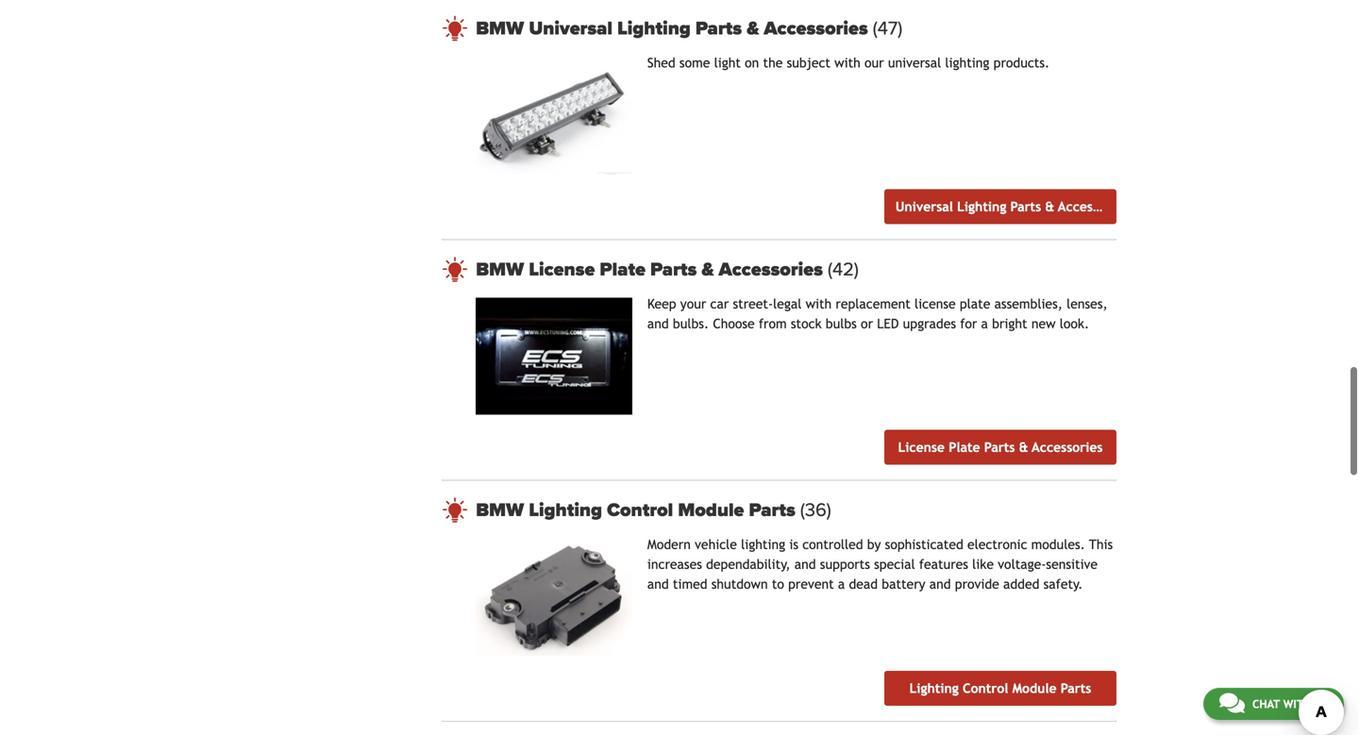 Task type: vqa. For each thing, say whether or not it's contained in the screenshot.
radio
no



Task type: locate. For each thing, give the bounding box(es) containing it.
plate
[[600, 258, 646, 281], [949, 440, 980, 455]]

0 horizontal spatial a
[[838, 577, 845, 592]]

look.
[[1060, 316, 1089, 331]]

provide
[[955, 577, 1000, 592]]

1 bmw from the top
[[476, 17, 524, 39]]

universal
[[888, 55, 941, 70]]

0 horizontal spatial lighting
[[741, 537, 786, 552]]

bmw for bmw                                                                                    lighting control module parts
[[476, 499, 524, 522]]

1 horizontal spatial license
[[898, 440, 945, 455]]

1 vertical spatial a
[[838, 577, 845, 592]]

2 vertical spatial bmw
[[476, 499, 524, 522]]

with
[[835, 55, 861, 70], [806, 296, 832, 311], [1283, 698, 1311, 711]]

for
[[960, 316, 977, 331]]

lighting up dependability,
[[741, 537, 786, 552]]

upgrades
[[903, 316, 956, 331]]

module
[[678, 499, 744, 522], [1013, 681, 1057, 696]]

0 vertical spatial control
[[607, 499, 673, 522]]

1 horizontal spatial module
[[1013, 681, 1057, 696]]

some
[[680, 55, 710, 70]]

chat with us
[[1253, 698, 1328, 711]]

comments image
[[1220, 692, 1245, 715]]

0 vertical spatial lighting
[[945, 55, 990, 70]]

0 horizontal spatial control
[[607, 499, 673, 522]]

on
[[745, 55, 759, 70]]

and
[[647, 316, 669, 331], [795, 557, 816, 572], [647, 577, 669, 592], [930, 577, 951, 592]]

3 bmw from the top
[[476, 499, 524, 522]]

choose
[[713, 316, 755, 331]]

0 vertical spatial bmw
[[476, 17, 524, 39]]

universal lighting parts & accessories link
[[884, 189, 1129, 224]]

&
[[747, 17, 759, 39], [1045, 199, 1055, 214], [702, 258, 714, 281], [1019, 440, 1028, 455]]

0 vertical spatial module
[[678, 499, 744, 522]]

from
[[759, 316, 787, 331]]

with left us
[[1283, 698, 1311, 711]]

a
[[981, 316, 988, 331], [838, 577, 845, 592]]

0 vertical spatial plate
[[600, 258, 646, 281]]

2 vertical spatial with
[[1283, 698, 1311, 711]]

accessories
[[764, 17, 868, 39], [1058, 199, 1129, 214], [719, 258, 823, 281], [1032, 440, 1103, 455]]

lighting inside 'modern vehicle lighting is controlled by sophisticated electronic modules. this increases dependability, and supports special features like voltage-sensitive and timed shutdown to prevent a dead battery and provide added safety.'
[[741, 537, 786, 552]]

0 horizontal spatial license
[[529, 258, 595, 281]]

1 horizontal spatial with
[[835, 55, 861, 70]]

1 horizontal spatial plate
[[949, 440, 980, 455]]

1 vertical spatial universal
[[896, 199, 953, 214]]

1 horizontal spatial universal
[[896, 199, 953, 214]]

bmw                                                                                    universal lighting parts & accessories
[[476, 17, 873, 39]]

a right "for"
[[981, 316, 988, 331]]

1 horizontal spatial a
[[981, 316, 988, 331]]

and down increases
[[647, 577, 669, 592]]

bmw
[[476, 17, 524, 39], [476, 258, 524, 281], [476, 499, 524, 522]]

0 vertical spatial license
[[529, 258, 595, 281]]

2 bmw from the top
[[476, 258, 524, 281]]

modern
[[647, 537, 691, 552]]

control
[[607, 499, 673, 522], [963, 681, 1009, 696]]

dead
[[849, 577, 878, 592]]

1 vertical spatial lighting
[[741, 537, 786, 552]]

added
[[1003, 577, 1040, 592]]

universal inside 'universal lighting parts & accessories' link
[[896, 199, 953, 214]]

modules.
[[1031, 537, 1085, 552]]

1 vertical spatial license
[[898, 440, 945, 455]]

plate
[[960, 296, 991, 311]]

lighting
[[945, 55, 990, 70], [741, 537, 786, 552]]

with left our
[[835, 55, 861, 70]]

subject
[[787, 55, 831, 70]]

0 vertical spatial universal
[[529, 17, 613, 39]]

1 vertical spatial plate
[[949, 440, 980, 455]]

lighting right universal
[[945, 55, 990, 70]]

legal
[[773, 296, 802, 311]]

parts
[[696, 17, 742, 39], [1011, 199, 1041, 214], [650, 258, 697, 281], [984, 440, 1015, 455], [749, 499, 796, 522], [1061, 681, 1092, 696]]

led
[[877, 316, 899, 331]]

lighting
[[617, 17, 691, 39], [957, 199, 1007, 214], [529, 499, 602, 522], [910, 681, 959, 696]]

supports
[[820, 557, 870, 572]]

1 vertical spatial bmw
[[476, 258, 524, 281]]

with up stock
[[806, 296, 832, 311]]

chat
[[1253, 698, 1280, 711]]

or
[[861, 316, 873, 331]]

replacement
[[836, 296, 911, 311]]

0 horizontal spatial with
[[806, 296, 832, 311]]

stock
[[791, 316, 822, 331]]

your
[[680, 296, 706, 311]]

and inside keep your car street-legal with replacement license plate assemblies, lenses, and bulbs. choose from stock bulbs or led upgrades for a bright new look.
[[647, 316, 669, 331]]

light
[[714, 55, 741, 70]]

lighting control module parts thumbnail image image
[[476, 539, 632, 656]]

and down keep
[[647, 316, 669, 331]]

by
[[867, 537, 881, 552]]

1 horizontal spatial control
[[963, 681, 1009, 696]]

0 horizontal spatial plate
[[600, 258, 646, 281]]

0 vertical spatial with
[[835, 55, 861, 70]]

is
[[790, 537, 799, 552]]

bmw                                                                                    license plate parts & accessories link
[[476, 258, 1117, 281]]

2 horizontal spatial with
[[1283, 698, 1311, 711]]

assemblies,
[[995, 296, 1063, 311]]

products.
[[994, 55, 1050, 70]]

0 vertical spatial a
[[981, 316, 988, 331]]

1 vertical spatial with
[[806, 296, 832, 311]]

license
[[529, 258, 595, 281], [898, 440, 945, 455]]

a down the supports
[[838, 577, 845, 592]]

license plate parts & accessories link
[[884, 430, 1117, 465]]

universal
[[529, 17, 613, 39], [896, 199, 953, 214]]

sensitive
[[1046, 557, 1098, 572]]



Task type: describe. For each thing, give the bounding box(es) containing it.
modern vehicle lighting is controlled by sophisticated electronic modules. this increases dependability, and supports special features like voltage-sensitive and timed shutdown to prevent a dead battery and provide added safety.
[[647, 537, 1113, 592]]

bulbs
[[826, 316, 857, 331]]

license
[[915, 296, 956, 311]]

the
[[763, 55, 783, 70]]

bmw                                                                                    universal lighting parts & accessories link
[[476, 17, 1117, 39]]

license plate parts & accessories thumbnail image image
[[476, 298, 632, 415]]

bmw for bmw                                                                                    universal lighting parts & accessories
[[476, 17, 524, 39]]

0 horizontal spatial module
[[678, 499, 744, 522]]

vehicle
[[695, 537, 737, 552]]

voltage-
[[998, 557, 1046, 572]]

street-
[[733, 296, 773, 311]]

increases
[[647, 557, 702, 572]]

bulbs.
[[673, 316, 709, 331]]

bmw                                                                                    lighting control module parts link
[[476, 499, 1117, 522]]

timed
[[673, 577, 708, 592]]

to
[[772, 577, 784, 592]]

keep
[[647, 296, 676, 311]]

lighting control module parts link
[[884, 671, 1117, 706]]

0 horizontal spatial universal
[[529, 17, 613, 39]]

shed
[[647, 55, 676, 70]]

lenses,
[[1067, 296, 1108, 311]]

like
[[972, 557, 994, 572]]

car
[[710, 296, 729, 311]]

license plate parts & accessories
[[898, 440, 1103, 455]]

1 vertical spatial control
[[963, 681, 1009, 696]]

special
[[874, 557, 915, 572]]

us
[[1315, 698, 1328, 711]]

bmw                                                                                    license plate parts & accessories
[[476, 258, 828, 281]]

and down features
[[930, 577, 951, 592]]

bmw                                                                                    lighting control module parts
[[476, 499, 800, 522]]

our
[[865, 55, 884, 70]]

universal lighting parts & accessories thumbnail image image
[[476, 56, 632, 174]]

sophisticated
[[885, 537, 964, 552]]

dependability,
[[706, 557, 791, 572]]

new
[[1032, 316, 1056, 331]]

shutdown
[[712, 577, 768, 592]]

features
[[919, 557, 968, 572]]

chat with us link
[[1203, 688, 1344, 720]]

electronic
[[968, 537, 1027, 552]]

and up prevent
[[795, 557, 816, 572]]

with inside keep your car street-legal with replacement license plate assemblies, lenses, and bulbs. choose from stock bulbs or led upgrades for a bright new look.
[[806, 296, 832, 311]]

shed some light on the subject with our universal lighting products.
[[647, 55, 1050, 70]]

bright
[[992, 316, 1028, 331]]

bmw for bmw                                                                                    license plate parts & accessories
[[476, 258, 524, 281]]

1 vertical spatial module
[[1013, 681, 1057, 696]]

a inside keep your car street-legal with replacement license plate assemblies, lenses, and bulbs. choose from stock bulbs or led upgrades for a bright new look.
[[981, 316, 988, 331]]

controlled
[[803, 537, 863, 552]]

battery
[[882, 577, 926, 592]]

safety.
[[1044, 577, 1083, 592]]

a inside 'modern vehicle lighting is controlled by sophisticated electronic modules. this increases dependability, and supports special features like voltage-sensitive and timed shutdown to prevent a dead battery and provide added safety.'
[[838, 577, 845, 592]]

prevent
[[788, 577, 834, 592]]

universal lighting parts & accessories
[[896, 199, 1129, 214]]

keep your car street-legal with replacement license plate assemblies, lenses, and bulbs. choose from stock bulbs or led upgrades for a bright new look.
[[647, 296, 1108, 331]]

1 horizontal spatial lighting
[[945, 55, 990, 70]]

this
[[1089, 537, 1113, 552]]

lighting control module parts
[[910, 681, 1092, 696]]



